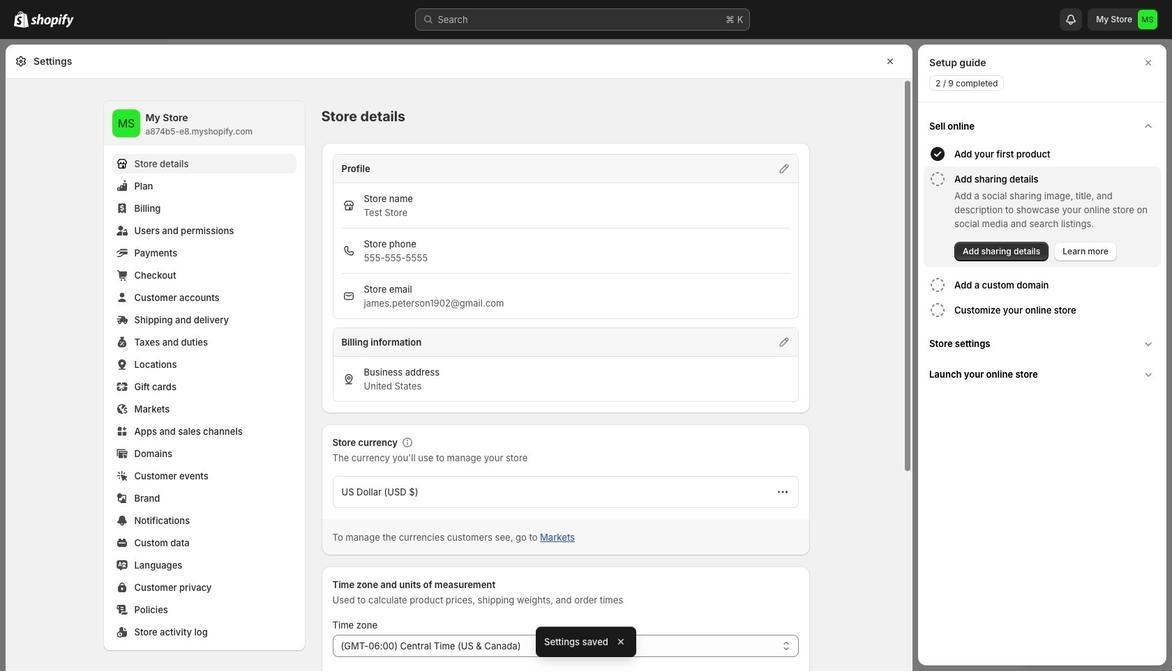 Task type: locate. For each thing, give the bounding box(es) containing it.
1 vertical spatial my store image
[[112, 110, 140, 137]]

0 vertical spatial my store image
[[1138, 10, 1157, 29]]

my store image
[[1138, 10, 1157, 29], [112, 110, 140, 137]]

shopify image
[[31, 14, 74, 28]]

1 horizontal spatial my store image
[[1138, 10, 1157, 29]]

0 horizontal spatial my store image
[[112, 110, 140, 137]]

dialog
[[918, 45, 1167, 666]]

shop settings menu element
[[104, 101, 305, 651]]



Task type: vqa. For each thing, say whether or not it's contained in the screenshot.
Mark Add a custom domain as done 'icon'
yes



Task type: describe. For each thing, give the bounding box(es) containing it.
settings dialog
[[6, 45, 913, 672]]

shopify image
[[14, 11, 29, 28]]

mark add a custom domain as done image
[[929, 277, 946, 294]]

my store image inside shop settings menu element
[[112, 110, 140, 137]]

mark add sharing details as done image
[[929, 171, 946, 188]]

mark customize your online store as done image
[[929, 302, 946, 319]]



